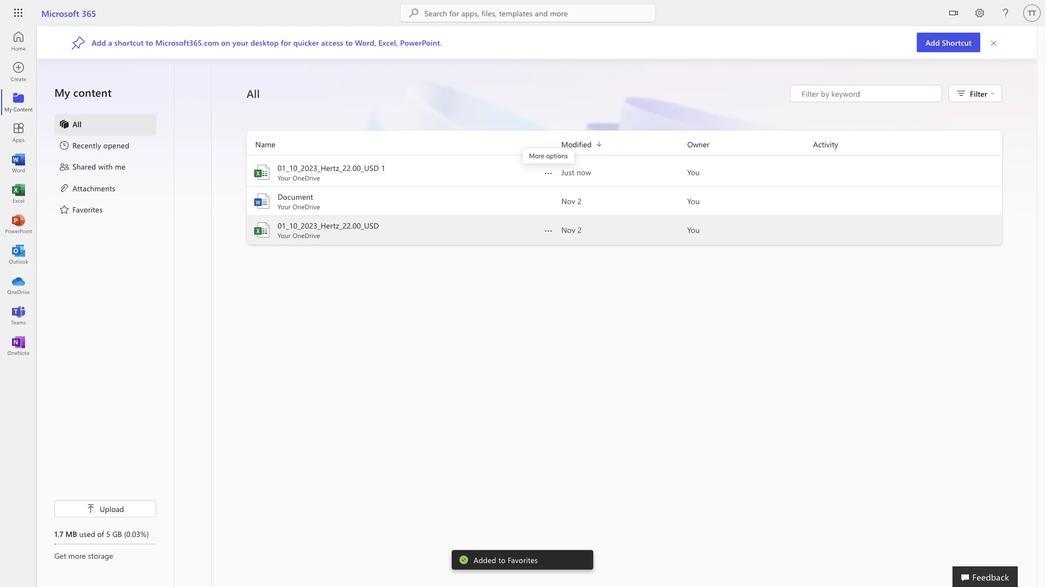 Task type: describe. For each thing, give the bounding box(es) containing it.
you for 01_10_2023_hertz_22.00_usd
[[687, 225, 700, 235]]

a2hs image
[[72, 36, 85, 49]]

options
[[546, 151, 568, 160]]

added to favorites
[[474, 556, 538, 566]]

Filter by keyword text field
[[801, 88, 936, 99]]

add shortcut
[[926, 37, 972, 47]]

onedrive for document
[[293, 203, 320, 211]]

add for add shortcut
[[926, 37, 940, 47]]

more
[[529, 151, 544, 160]]

document
[[278, 192, 313, 202]]

with
[[98, 162, 113, 172]]

nov 2 for 01_10_2023_hertz_22.00_usd
[[562, 225, 582, 235]]

tt button
[[1019, 0, 1045, 26]]

01_10_2023_hertz_22.00_usd for 1
[[278, 163, 379, 173]]

your inside '01_10_2023_hertz_22.00_usd 1 your onedrive'
[[278, 174, 291, 182]]

more options tooltip
[[523, 149, 575, 164]]

opened
[[103, 140, 129, 150]]


[[991, 91, 995, 96]]

desktop
[[251, 37, 279, 48]]

shortcut
[[942, 37, 972, 47]]

1.7
[[54, 529, 63, 540]]

365
[[82, 7, 96, 19]]

activity
[[813, 139, 839, 149]]

01_10_2023_hertz_22.00_usd your onedrive
[[278, 221, 379, 240]]

my
[[54, 85, 70, 100]]

5
[[106, 529, 110, 540]]

your
[[233, 37, 248, 48]]

added
[[474, 556, 496, 566]]

owner button
[[687, 138, 813, 151]]

home image
[[13, 36, 24, 47]]


[[87, 505, 95, 514]]

mb
[[66, 529, 77, 540]]

attachments
[[72, 183, 116, 193]]

activity, column 4 of 4 column header
[[813, 138, 1002, 151]]


[[950, 9, 958, 17]]

you for document
[[687, 196, 700, 206]]

storage
[[88, 551, 113, 561]]

document your onedrive
[[278, 192, 320, 211]]

excel image
[[253, 164, 271, 181]]

a
[[108, 37, 112, 48]]

displaying 3 out of 3 files. status
[[790, 85, 942, 102]]

excel,
[[379, 37, 398, 48]]

for
[[281, 37, 291, 48]]

 upload
[[87, 504, 124, 514]]

all inside my content left pane navigation navigation
[[72, 119, 82, 129]]

outlook image
[[13, 249, 24, 260]]

nov for 01_10_2023_hertz_22.00_usd
[[562, 225, 576, 235]]

shortcut
[[114, 37, 144, 48]]

tt
[[1028, 9, 1036, 17]]

excel image inside name 01_10_2023_hertz_22.00_usd 'cell'
[[253, 222, 271, 239]]

gb
[[112, 529, 122, 540]]

your for 01_10_2023_hertz_22.00_usd
[[278, 231, 291, 240]]

onedrive inside '01_10_2023_hertz_22.00_usd 1 your onedrive'
[[293, 174, 320, 182]]

filter 
[[970, 88, 995, 99]]

all element
[[59, 119, 82, 132]]

0 horizontal spatial to
[[146, 37, 153, 48]]

favorites inside region
[[508, 556, 538, 566]]

(0.03%)
[[124, 529, 149, 540]]

modified button
[[562, 138, 687, 151]]

my content image
[[13, 97, 24, 108]]

my content left pane navigation navigation
[[37, 59, 174, 588]]

nov for document
[[562, 196, 576, 206]]

add for add a shortcut to microsoft365.com on your desktop for quicker access to word, excel, powerpoint.
[[92, 37, 106, 48]]

word image
[[13, 158, 24, 169]]

2 for 01_10_2023_hertz_22.00_usd
[[578, 225, 582, 235]]

name button
[[247, 138, 562, 151]]

01_10_2023_hertz_22.00_usd for your
[[278, 221, 379, 231]]

0 horizontal spatial excel image
[[13, 188, 24, 199]]

word,
[[355, 37, 376, 48]]

get more storage button
[[54, 551, 156, 562]]



Task type: vqa. For each thing, say whether or not it's contained in the screenshot.
second Excel icon
yes



Task type: locate. For each thing, give the bounding box(es) containing it.
01_10_2023_hertz_22.00_usd 1 your onedrive
[[278, 163, 385, 182]]

2 you from the top
[[687, 196, 700, 206]]

attachments element
[[59, 183, 116, 196]]

2 vertical spatial you
[[687, 225, 700, 235]]

01_10_2023_hertz_22.00_usd up document
[[278, 163, 379, 173]]

excel image
[[13, 188, 24, 199], [253, 222, 271, 239]]

2 01_10_2023_hertz_22.00_usd from the top
[[278, 221, 379, 231]]

menu containing all
[[54, 114, 156, 221]]

recently
[[72, 140, 101, 150]]

1 vertical spatial excel image
[[253, 222, 271, 239]]

3 you from the top
[[687, 225, 700, 235]]

feedback
[[973, 572, 1009, 583]]

feedback button
[[953, 567, 1018, 588]]

1 vertical spatial nov 2
[[562, 225, 582, 235]]

add left a
[[92, 37, 106, 48]]

powerpoint.
[[400, 37, 442, 48]]

row containing name
[[247, 138, 1002, 156]]

1 horizontal spatial to
[[346, 37, 353, 48]]

to left word,
[[346, 37, 353, 48]]

microsoft 365
[[41, 7, 96, 19]]

onedrive
[[293, 174, 320, 182], [293, 203, 320, 211], [293, 231, 320, 240]]

favorites inside my content left pane navigation navigation
[[72, 204, 103, 215]]

row
[[247, 138, 1002, 156]]

recently opened element
[[59, 140, 129, 153]]

shared
[[72, 162, 96, 172]]

2 nov from the top
[[562, 225, 576, 235]]

0 vertical spatial nov 2
[[562, 196, 582, 206]]

3 onedrive from the top
[[293, 231, 320, 240]]

0 vertical spatial favorites
[[72, 204, 103, 215]]

on
[[221, 37, 230, 48]]

1 vertical spatial all
[[72, 119, 82, 129]]

onedrive down document
[[293, 203, 320, 211]]

add
[[926, 37, 940, 47], [92, 37, 106, 48]]

get
[[54, 551, 66, 561]]

all up recently
[[72, 119, 82, 129]]

2 2 from the top
[[578, 225, 582, 235]]

01_10_2023_hertz_22.00_usd inside 'cell'
[[278, 221, 379, 231]]

quicker
[[293, 37, 319, 48]]

navigation
[[0, 26, 37, 362]]

message element
[[474, 556, 538, 566]]

0 vertical spatial all
[[247, 86, 260, 101]]

name
[[255, 139, 275, 149]]

nov
[[562, 196, 576, 206], [562, 225, 576, 235]]

1 vertical spatial nov
[[562, 225, 576, 235]]

None search field
[[401, 4, 655, 22]]

2 vertical spatial onedrive
[[293, 231, 320, 240]]

0 vertical spatial 01_10_2023_hertz_22.00_usd
[[278, 163, 379, 173]]

2 for document
[[578, 196, 582, 206]]

me
[[115, 162, 126, 172]]

2 onedrive from the top
[[293, 203, 320, 211]]

add a shortcut to microsoft365.com on your desktop for quicker access to word, excel, powerpoint.
[[92, 37, 442, 48]]

teams image
[[13, 310, 24, 321]]

upload
[[100, 504, 124, 514]]

favorites
[[72, 204, 103, 215], [508, 556, 538, 566]]

0 vertical spatial excel image
[[13, 188, 24, 199]]

1 vertical spatial 2
[[578, 225, 582, 235]]

to inside region
[[499, 556, 506, 566]]

01_10_2023_hertz_22.00_usd inside '01_10_2023_hertz_22.00_usd 1 your onedrive'
[[278, 163, 379, 173]]

name 01_10_2023_hertz_22.00_usd cell
[[247, 220, 562, 240]]

modified
[[562, 139, 592, 149]]

1 you from the top
[[687, 167, 700, 177]]

1
[[381, 163, 385, 173]]

name 01_10_2023_hertz_22.00_usd 1 cell
[[247, 163, 562, 182]]

content
[[73, 85, 112, 100]]

your down document
[[278, 203, 291, 211]]

all down desktop
[[247, 86, 260, 101]]

shared with me
[[72, 162, 126, 172]]

2 your from the top
[[278, 203, 291, 211]]

1 horizontal spatial all
[[247, 86, 260, 101]]

access
[[321, 37, 343, 48]]

apps image
[[13, 127, 24, 138]]

0 vertical spatial you
[[687, 167, 700, 177]]

1 horizontal spatial excel image
[[253, 222, 271, 239]]

onedrive down document your onedrive
[[293, 231, 320, 240]]

1 vertical spatial onedrive
[[293, 203, 320, 211]]

used
[[79, 529, 95, 540]]

favorites down attachments element
[[72, 204, 103, 215]]

1.7 mb used of 5 gb (0.03%)
[[54, 529, 149, 540]]

Search box. Suggestions appear as you type. search field
[[425, 4, 655, 22]]

2
[[578, 196, 582, 206], [578, 225, 582, 235]]

word image
[[253, 193, 271, 210]]

add shortcut button
[[917, 33, 981, 52]]

1 nov 2 from the top
[[562, 196, 582, 206]]

excel image up powerpoint image
[[13, 188, 24, 199]]

onedrive image
[[13, 280, 24, 291]]

your down document your onedrive
[[278, 231, 291, 240]]

get more storage
[[54, 551, 113, 561]]

0 vertical spatial your
[[278, 174, 291, 182]]

now
[[577, 167, 591, 177]]

0 vertical spatial nov
[[562, 196, 576, 206]]

1 horizontal spatial add
[[926, 37, 940, 47]]

1 2 from the top
[[578, 196, 582, 206]]

1 vertical spatial 01_10_2023_hertz_22.00_usd
[[278, 221, 379, 231]]

1 vertical spatial your
[[278, 203, 291, 211]]

filter
[[970, 88, 988, 99]]

onedrive for 01_10_2023_hertz_22.00_usd
[[293, 231, 320, 240]]

all
[[247, 86, 260, 101], [72, 119, 82, 129]]

excel image down word image
[[253, 222, 271, 239]]

01_10_2023_hertz_22.00_usd
[[278, 163, 379, 173], [278, 221, 379, 231]]

onedrive up document
[[293, 174, 320, 182]]

you
[[687, 167, 700, 177], [687, 196, 700, 206], [687, 225, 700, 235]]

1 01_10_2023_hertz_22.00_usd from the top
[[278, 163, 379, 173]]

my content
[[54, 85, 112, 100]]

0 horizontal spatial add
[[92, 37, 106, 48]]

to
[[146, 37, 153, 48], [346, 37, 353, 48], [499, 556, 506, 566]]

microsoft
[[41, 7, 79, 19]]

your up document
[[278, 174, 291, 182]]

 button
[[941, 0, 967, 28]]

01_10_2023_hertz_22.00_usd down document your onedrive
[[278, 221, 379, 231]]

just now
[[562, 167, 591, 177]]

1 onedrive from the top
[[293, 174, 320, 182]]

1 add from the left
[[926, 37, 940, 47]]

1 horizontal spatial favorites
[[508, 556, 538, 566]]

onedrive inside document your onedrive
[[293, 203, 320, 211]]

1 vertical spatial favorites
[[508, 556, 538, 566]]

shared with me element
[[59, 161, 126, 174]]

1 your from the top
[[278, 174, 291, 182]]

onenote image
[[13, 341, 24, 352]]

add inside button
[[926, 37, 940, 47]]

microsoft 365 banner
[[0, 0, 1045, 28]]

your for document
[[278, 203, 291, 211]]

of
[[97, 529, 104, 540]]

toast notification added to favorites region
[[452, 551, 593, 571]]

1 nov from the top
[[562, 196, 576, 206]]

dismiss this dialog image
[[990, 38, 998, 47]]

more options
[[529, 151, 568, 160]]

nov 2
[[562, 196, 582, 206], [562, 225, 582, 235]]

none search field inside microsoft 365 banner
[[401, 4, 655, 22]]

onedrive inside 01_10_2023_hertz_22.00_usd your onedrive
[[293, 231, 320, 240]]

create image
[[13, 66, 24, 77]]

more
[[68, 551, 86, 561]]

2 horizontal spatial to
[[499, 556, 506, 566]]

just
[[562, 167, 575, 177]]

menu inside my content left pane navigation navigation
[[54, 114, 156, 221]]

0 horizontal spatial favorites
[[72, 204, 103, 215]]

your
[[278, 174, 291, 182], [278, 203, 291, 211], [278, 231, 291, 240]]

to right the added at the bottom left of the page
[[499, 556, 506, 566]]

owner
[[687, 139, 710, 149]]

0 horizontal spatial all
[[72, 119, 82, 129]]

favorites element
[[59, 204, 103, 217]]

2 nov 2 from the top
[[562, 225, 582, 235]]

menu
[[54, 114, 156, 221]]

add left shortcut
[[926, 37, 940, 47]]

2 vertical spatial your
[[278, 231, 291, 240]]

powerpoint image
[[13, 219, 24, 230]]

microsoft365.com
[[155, 37, 219, 48]]

3 your from the top
[[278, 231, 291, 240]]

0 vertical spatial onedrive
[[293, 174, 320, 182]]

name document cell
[[247, 192, 562, 211]]

to right shortcut
[[146, 37, 153, 48]]

2 add from the left
[[92, 37, 106, 48]]

your inside 01_10_2023_hertz_22.00_usd your onedrive
[[278, 231, 291, 240]]

your inside document your onedrive
[[278, 203, 291, 211]]

recently opened
[[72, 140, 129, 150]]

1 vertical spatial you
[[687, 196, 700, 206]]

favorites right the added at the bottom left of the page
[[508, 556, 538, 566]]

nov 2 for document
[[562, 196, 582, 206]]

0 vertical spatial 2
[[578, 196, 582, 206]]

you for 01_10_2023_hertz_22.00_usd 1
[[687, 167, 700, 177]]



